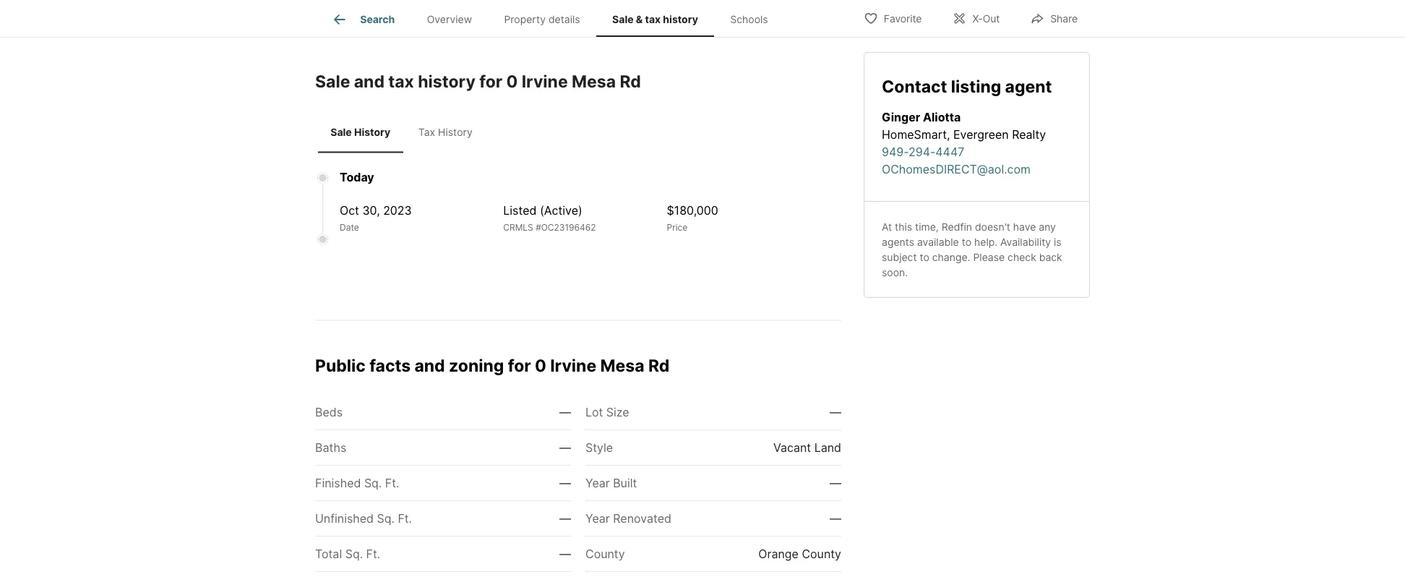 Task type: describe. For each thing, give the bounding box(es) containing it.
favorite button
[[852, 3, 935, 33]]

zoning
[[449, 356, 504, 376]]

price
[[667, 223, 688, 233]]

unfinished sq. ft.
[[315, 512, 412, 526]]

#oc23196462
[[536, 223, 596, 233]]

(active)
[[540, 204, 583, 218]]

agent
[[1006, 76, 1052, 96]]

sale for sale history
[[331, 126, 352, 138]]

sale & tax history
[[613, 13, 698, 25]]

— for total sq. ft.
[[560, 547, 571, 561]]

ochomesdirect@aol.com link
[[882, 162, 1031, 176]]

favorite
[[884, 13, 922, 25]]

land
[[815, 441, 842, 455]]

aliotta
[[923, 110, 961, 124]]

schools tab
[[714, 2, 784, 37]]

availability
[[1001, 236, 1051, 248]]

year renovated
[[586, 512, 672, 526]]

mesa for public facts and zoning for 0 irvine mesa rd
[[601, 356, 645, 376]]

&
[[636, 13, 643, 25]]

check
[[1008, 251, 1037, 263]]

lot
[[586, 405, 603, 419]]

any
[[1039, 220, 1056, 233]]

please
[[974, 251, 1005, 263]]

4447
[[936, 144, 965, 159]]

irvine for zoning
[[550, 356, 597, 376]]

history for &
[[663, 13, 698, 25]]

lot size
[[586, 405, 630, 419]]

ft. for unfinished sq. ft.
[[398, 512, 412, 526]]

0 horizontal spatial and
[[354, 71, 385, 91]]

total sq. ft.
[[315, 547, 380, 561]]

oct
[[340, 204, 359, 218]]

— for finished sq. ft.
[[560, 476, 571, 490]]

294-
[[909, 144, 936, 159]]

size
[[607, 405, 630, 419]]

soon.
[[882, 266, 908, 278]]

contact listing agent
[[882, 76, 1052, 96]]

ochomesdirect@aol.com
[[882, 162, 1031, 176]]

baths
[[315, 441, 347, 455]]

tax history
[[418, 126, 473, 138]]

back
[[1040, 251, 1063, 263]]

tab list containing sale history
[[315, 112, 491, 153]]

mesa for sale and tax history for 0 irvine mesa rd
[[572, 71, 616, 91]]

out
[[983, 13, 1000, 25]]

year built
[[586, 476, 637, 490]]

total
[[315, 547, 342, 561]]

ginger
[[882, 110, 921, 124]]

sale for sale and tax history for 0 irvine mesa rd
[[315, 71, 350, 91]]

oct 30, 2023 date
[[340, 204, 412, 233]]

share button
[[1018, 3, 1090, 33]]

renovated
[[613, 512, 672, 526]]

have
[[1014, 220, 1036, 233]]

— for unfinished sq. ft.
[[560, 512, 571, 526]]

homesmart,
[[882, 127, 951, 141]]

x-
[[973, 13, 983, 25]]

this
[[895, 220, 913, 233]]

doesn't
[[975, 220, 1011, 233]]

style
[[586, 441, 613, 455]]

schools
[[731, 13, 768, 25]]

tax
[[418, 126, 435, 138]]

year for year built
[[586, 476, 610, 490]]

listed (active) crmls #oc23196462
[[503, 204, 596, 233]]

property details tab
[[488, 2, 596, 37]]

orange
[[759, 547, 799, 561]]

sale history
[[331, 126, 391, 138]]

0 vertical spatial to
[[962, 236, 972, 248]]

$180,000 price
[[667, 204, 719, 233]]

sq. for unfinished
[[377, 512, 395, 526]]

sq. for finished
[[364, 476, 382, 490]]

for for zoning
[[508, 356, 531, 376]]

evergreen
[[954, 127, 1009, 141]]

overview tab
[[411, 2, 488, 37]]

x-out
[[973, 13, 1000, 25]]

sale for sale & tax history
[[613, 13, 634, 25]]

tax for and
[[389, 71, 414, 91]]



Task type: locate. For each thing, give the bounding box(es) containing it.
1 vertical spatial and
[[415, 356, 445, 376]]

sq. right total
[[345, 547, 363, 561]]

history inside sale & tax history tab
[[663, 13, 698, 25]]

for right zoning
[[508, 356, 531, 376]]

sq. right finished
[[364, 476, 382, 490]]

ft. up unfinished sq. ft.
[[385, 476, 399, 490]]

details
[[549, 13, 580, 25]]

0 vertical spatial rd
[[620, 71, 641, 91]]

sale
[[613, 13, 634, 25], [315, 71, 350, 91], [331, 126, 352, 138]]

history up tax history in the top of the page
[[418, 71, 476, 91]]

2 vertical spatial sale
[[331, 126, 352, 138]]

vacant
[[774, 441, 811, 455]]

sale left &
[[613, 13, 634, 25]]

0 down property
[[506, 71, 518, 91]]

1 horizontal spatial tax
[[645, 13, 661, 25]]

contact
[[882, 76, 948, 96]]

1 vertical spatial ft.
[[398, 512, 412, 526]]

mesa down details
[[572, 71, 616, 91]]

orange county
[[759, 547, 842, 561]]

is
[[1054, 236, 1062, 248]]

history for and
[[418, 71, 476, 91]]

at this time, redfin doesn't have any agents available to help. availability is subject to change. please check back soon.
[[882, 220, 1063, 278]]

beds
[[315, 405, 343, 419]]

year
[[586, 476, 610, 490], [586, 512, 610, 526]]

0 vertical spatial and
[[354, 71, 385, 91]]

1 vertical spatial rd
[[649, 356, 670, 376]]

0 vertical spatial history
[[663, 13, 698, 25]]

1 vertical spatial history
[[418, 71, 476, 91]]

0 horizontal spatial for
[[480, 71, 503, 91]]

0 vertical spatial 0
[[506, 71, 518, 91]]

1 history from the left
[[354, 126, 391, 138]]

ft. down unfinished sq. ft.
[[366, 547, 380, 561]]

sq.
[[364, 476, 382, 490], [377, 512, 395, 526], [345, 547, 363, 561]]

1 year from the top
[[586, 476, 610, 490]]

0 vertical spatial mesa
[[572, 71, 616, 91]]

sale & tax history tab
[[596, 2, 714, 37]]

vacant land
[[774, 441, 842, 455]]

1 vertical spatial to
[[920, 251, 930, 263]]

sale up today
[[331, 126, 352, 138]]

to down available on the right
[[920, 251, 930, 263]]

property details
[[504, 13, 580, 25]]

1 horizontal spatial rd
[[649, 356, 670, 376]]

2 year from the top
[[586, 512, 610, 526]]

realty
[[1012, 127, 1046, 141]]

0
[[506, 71, 518, 91], [535, 356, 547, 376]]

0 right zoning
[[535, 356, 547, 376]]

irvine for history
[[522, 71, 568, 91]]

tab list
[[315, 0, 796, 37], [315, 112, 491, 153]]

0 for zoning
[[535, 356, 547, 376]]

1 vertical spatial for
[[508, 356, 531, 376]]

history
[[663, 13, 698, 25], [418, 71, 476, 91]]

finished sq. ft.
[[315, 476, 399, 490]]

listed
[[503, 204, 537, 218]]

0 horizontal spatial rd
[[620, 71, 641, 91]]

rd
[[620, 71, 641, 91], [649, 356, 670, 376]]

history up today
[[354, 126, 391, 138]]

sale up sale history
[[315, 71, 350, 91]]

date
[[340, 223, 359, 233]]

ft. for finished sq. ft.
[[385, 476, 399, 490]]

0 horizontal spatial county
[[586, 547, 625, 561]]

0 horizontal spatial tax
[[389, 71, 414, 91]]

for for history
[[480, 71, 503, 91]]

0 vertical spatial tax
[[645, 13, 661, 25]]

and right facts
[[415, 356, 445, 376]]

sale inside tab
[[331, 126, 352, 138]]

949-
[[882, 144, 909, 159]]

history right tax
[[438, 126, 473, 138]]

0 vertical spatial tab list
[[315, 0, 796, 37]]

— for year built
[[830, 476, 842, 490]]

— for baths
[[560, 441, 571, 455]]

1 vertical spatial year
[[586, 512, 610, 526]]

ft. for total sq. ft.
[[366, 547, 380, 561]]

0 horizontal spatial history
[[418, 71, 476, 91]]

$180,000
[[667, 204, 719, 218]]

history for sale history
[[354, 126, 391, 138]]

30,
[[363, 204, 380, 218]]

0 vertical spatial sq.
[[364, 476, 382, 490]]

1 vertical spatial sq.
[[377, 512, 395, 526]]

1 horizontal spatial and
[[415, 356, 445, 376]]

2023
[[383, 204, 412, 218]]

crmls
[[503, 223, 533, 233]]

0 horizontal spatial history
[[354, 126, 391, 138]]

1 horizontal spatial for
[[508, 356, 531, 376]]

tax inside tab
[[645, 13, 661, 25]]

1 vertical spatial 0
[[535, 356, 547, 376]]

1 horizontal spatial county
[[802, 547, 842, 561]]

tax
[[645, 13, 661, 25], [389, 71, 414, 91]]

search
[[360, 13, 395, 25]]

0 vertical spatial for
[[480, 71, 503, 91]]

0 vertical spatial sale
[[613, 13, 634, 25]]

2 vertical spatial sq.
[[345, 547, 363, 561]]

1 horizontal spatial history
[[438, 126, 473, 138]]

for up "tax history" tab
[[480, 71, 503, 91]]

unfinished
[[315, 512, 374, 526]]

1 horizontal spatial history
[[663, 13, 698, 25]]

ft. down finished sq. ft.
[[398, 512, 412, 526]]

subject
[[882, 251, 917, 263]]

sale inside tab
[[613, 13, 634, 25]]

search link
[[331, 11, 395, 28]]

— for year renovated
[[830, 512, 842, 526]]

1 vertical spatial irvine
[[550, 356, 597, 376]]

tax for &
[[645, 13, 661, 25]]

public
[[315, 356, 366, 376]]

help.
[[975, 236, 998, 248]]

— for lot size
[[830, 405, 842, 419]]

overview
[[427, 13, 472, 25]]

at
[[882, 220, 892, 233]]

year down "year built"
[[586, 512, 610, 526]]

tax history tab
[[403, 114, 488, 150]]

0 vertical spatial ft.
[[385, 476, 399, 490]]

time,
[[915, 220, 939, 233]]

agents
[[882, 236, 915, 248]]

sq. right unfinished
[[377, 512, 395, 526]]

and
[[354, 71, 385, 91], [415, 356, 445, 376]]

history right &
[[663, 13, 698, 25]]

year for year renovated
[[586, 512, 610, 526]]

public facts and zoning for 0 irvine mesa rd
[[315, 356, 670, 376]]

ft.
[[385, 476, 399, 490], [398, 512, 412, 526], [366, 547, 380, 561]]

today
[[340, 170, 374, 185]]

1 county from the left
[[586, 547, 625, 561]]

— for beds
[[560, 405, 571, 419]]

1 horizontal spatial 0
[[535, 356, 547, 376]]

2 history from the left
[[438, 126, 473, 138]]

1 vertical spatial tax
[[389, 71, 414, 91]]

tab list containing search
[[315, 0, 796, 37]]

2 tab list from the top
[[315, 112, 491, 153]]

and up sale history
[[354, 71, 385, 91]]

share
[[1051, 13, 1078, 25]]

available
[[918, 236, 959, 248]]

for
[[480, 71, 503, 91], [508, 356, 531, 376]]

to down redfin
[[962, 236, 972, 248]]

tax up sale history
[[389, 71, 414, 91]]

rd for sale and tax history for 0 irvine mesa rd
[[620, 71, 641, 91]]

1 vertical spatial tab list
[[315, 112, 491, 153]]

tax right &
[[645, 13, 661, 25]]

facts
[[370, 356, 411, 376]]

0 horizontal spatial 0
[[506, 71, 518, 91]]

0 horizontal spatial to
[[920, 251, 930, 263]]

0 for history
[[506, 71, 518, 91]]

mesa up size
[[601, 356, 645, 376]]

0 vertical spatial irvine
[[522, 71, 568, 91]]

ginger aliotta homesmart, evergreen realty 949-294-4447 ochomesdirect@aol.com
[[882, 110, 1046, 176]]

2 vertical spatial ft.
[[366, 547, 380, 561]]

year left built
[[586, 476, 610, 490]]

property
[[504, 13, 546, 25]]

2 county from the left
[[802, 547, 842, 561]]

irvine up lot
[[550, 356, 597, 376]]

county down year renovated
[[586, 547, 625, 561]]

rd for public facts and zoning for 0 irvine mesa rd
[[649, 356, 670, 376]]

built
[[613, 476, 637, 490]]

sale history tab
[[318, 114, 403, 150]]

listing
[[951, 76, 1002, 96]]

change.
[[933, 251, 971, 263]]

redfin
[[942, 220, 973, 233]]

history for tax history
[[438, 126, 473, 138]]

finished
[[315, 476, 361, 490]]

1 vertical spatial sale
[[315, 71, 350, 91]]

949-294-4447 link
[[882, 144, 965, 159]]

sq. for total
[[345, 547, 363, 561]]

county
[[586, 547, 625, 561], [802, 547, 842, 561]]

county right orange
[[802, 547, 842, 561]]

sale and tax history for 0 irvine mesa rd
[[315, 71, 641, 91]]

1 tab list from the top
[[315, 0, 796, 37]]

to
[[962, 236, 972, 248], [920, 251, 930, 263]]

1 horizontal spatial to
[[962, 236, 972, 248]]

irvine
[[522, 71, 568, 91], [550, 356, 597, 376]]

1 vertical spatial mesa
[[601, 356, 645, 376]]

x-out button
[[940, 3, 1013, 33]]

history
[[354, 126, 391, 138], [438, 126, 473, 138]]

0 vertical spatial year
[[586, 476, 610, 490]]

mesa
[[572, 71, 616, 91], [601, 356, 645, 376]]

irvine down property details tab
[[522, 71, 568, 91]]



Task type: vqa. For each thing, say whether or not it's contained in the screenshot.
— for Unfinished Sq. Ft.
yes



